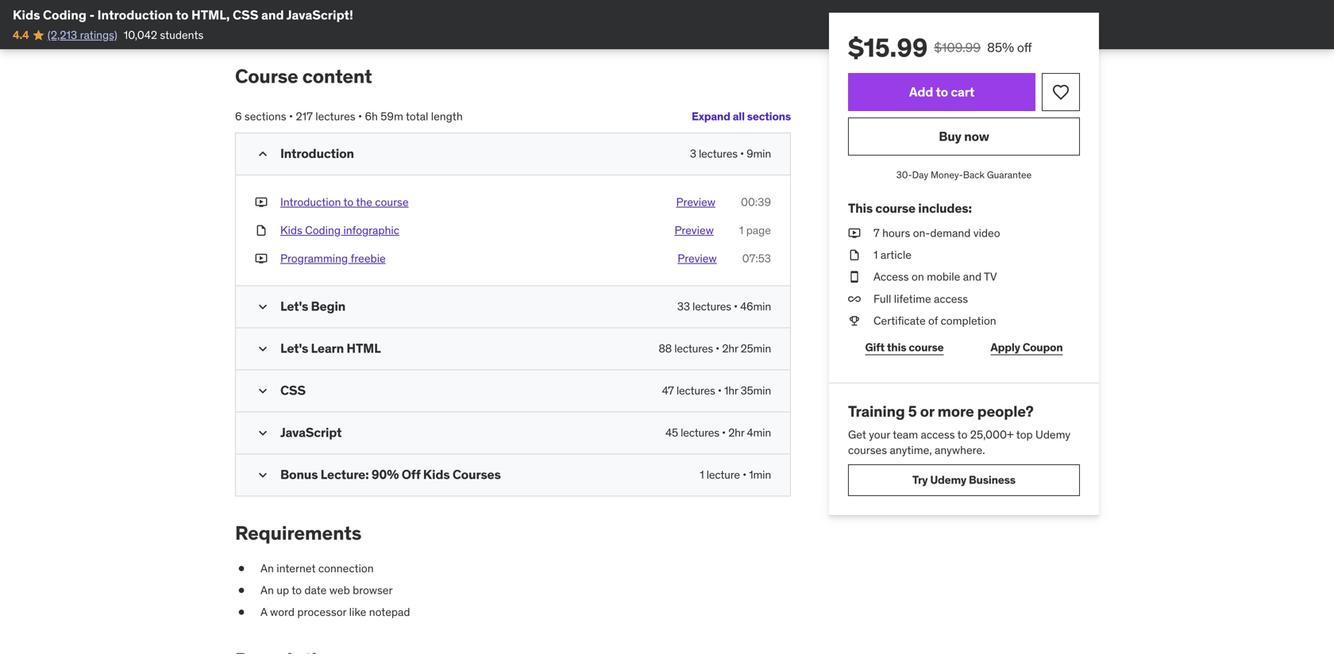 Task type: describe. For each thing, give the bounding box(es) containing it.
0 horizontal spatial and
[[261, 7, 284, 23]]

introduction to the course button
[[280, 195, 409, 210]]

1hr
[[725, 384, 738, 398]]

udemy inside training 5 or more people? get your team access to 25,000+ top udemy courses anytime, anywhere.
[[1036, 428, 1071, 442]]

on-
[[913, 226, 931, 240]]

1 vertical spatial and
[[964, 270, 982, 284]]

5
[[909, 402, 917, 421]]

an internet connection
[[261, 562, 374, 576]]

to right up
[[292, 584, 302, 598]]

2hr for javascript
[[729, 426, 745, 440]]

buy
[[939, 128, 962, 145]]

students inside by the end of the course, students will know the basics of a valuable life long skill
[[407, 0, 450, 7]]

lectures right 217
[[316, 109, 356, 124]]

try udemy business link
[[849, 465, 1081, 497]]

25,000+
[[971, 428, 1014, 442]]

10,042 students
[[124, 28, 204, 42]]

to inside button
[[344, 195, 354, 209]]

by
[[280, 0, 293, 7]]

javascript!
[[287, 7, 353, 23]]

lectures for css
[[677, 384, 716, 398]]

udemy inside 'link'
[[931, 473, 967, 487]]

2 vertical spatial of
[[929, 314, 938, 328]]

coding for infographic
[[305, 223, 341, 238]]

• for let's begin
[[734, 300, 738, 314]]

access
[[874, 270, 909, 284]]

46min
[[741, 300, 771, 314]]

0 vertical spatial css
[[233, 7, 259, 23]]

courses
[[453, 467, 501, 483]]

guarantee
[[987, 169, 1032, 181]]

certificate
[[874, 314, 926, 328]]

on
[[912, 270, 925, 284]]

1 for 1 page
[[740, 223, 744, 238]]

small image for let's learn html
[[255, 341, 271, 357]]

2 sections from the left
[[245, 109, 286, 124]]

course inside button
[[375, 195, 409, 209]]

preview for 00:39
[[677, 195, 716, 209]]

kids for kids coding - introduction to html, css and javascript!
[[13, 7, 40, 23]]

0 vertical spatial of
[[336, 0, 346, 7]]

lectures for let's learn html
[[675, 342, 713, 356]]

money-
[[931, 169, 964, 181]]

45
[[666, 426, 678, 440]]

• for bonus lecture: 90% off kids courses
[[743, 468, 747, 482]]

valuable
[[355, 8, 396, 22]]

let's for let's learn html
[[280, 341, 308, 357]]

total
[[406, 109, 429, 124]]

a
[[346, 8, 352, 22]]

web
[[330, 584, 350, 598]]

this course includes:
[[849, 200, 972, 216]]

get
[[849, 428, 867, 442]]

xsmall image for programming freebie
[[255, 251, 268, 267]]

this
[[887, 340, 907, 355]]

• left 217
[[289, 109, 293, 124]]

video
[[974, 226, 1001, 240]]

• for css
[[718, 384, 722, 398]]

xsmall image for introduction to the course
[[255, 195, 268, 210]]

back
[[964, 169, 985, 181]]

• for let's learn html
[[716, 342, 720, 356]]

html
[[347, 341, 381, 357]]

programming freebie
[[280, 252, 386, 266]]

the inside button
[[356, 195, 373, 209]]

apply
[[991, 340, 1021, 355]]

to inside training 5 or more people? get your team access to 25,000+ top udemy courses anytime, anywhere.
[[958, 428, 968, 442]]

gift
[[866, 340, 885, 355]]

anywhere.
[[935, 443, 986, 458]]

notepad
[[369, 606, 410, 620]]

add
[[910, 84, 934, 100]]

lectures for let's begin
[[693, 300, 732, 314]]

hours
[[883, 226, 911, 240]]

javascript
[[280, 425, 342, 441]]

cart
[[951, 84, 975, 100]]

long
[[416, 8, 438, 22]]

now
[[965, 128, 990, 145]]

access on mobile and tv
[[874, 270, 998, 284]]

introduction to the course
[[280, 195, 409, 209]]

lecture:
[[321, 467, 369, 483]]

90%
[[372, 467, 399, 483]]

begin
[[311, 299, 346, 315]]

xsmall image for 7
[[849, 226, 861, 241]]

up
[[277, 584, 289, 598]]

by the end of the course, students will know the basics of a valuable life long skill
[[280, 0, 498, 22]]

content
[[302, 64, 372, 88]]

a word processor like notepad
[[261, 606, 410, 620]]

expand
[[692, 109, 731, 124]]

to inside 'button'
[[936, 84, 949, 100]]

$109.99
[[935, 39, 981, 56]]

or
[[921, 402, 935, 421]]

85%
[[988, 39, 1015, 56]]

let's begin
[[280, 299, 346, 315]]

let's learn html
[[280, 341, 381, 357]]

the down "by"
[[280, 8, 297, 22]]

00:39
[[741, 195, 771, 209]]

1min
[[749, 468, 771, 482]]

4.4
[[13, 28, 29, 42]]

bonus lecture: 90% off kids courses
[[280, 467, 501, 483]]

the up a at the top of the page
[[349, 0, 365, 7]]

basics
[[300, 8, 331, 22]]

xsmall image for kids coding infographic
[[255, 223, 268, 238]]

requirements
[[235, 522, 362, 546]]

let's for let's begin
[[280, 299, 308, 315]]

access inside training 5 or more people? get your team access to 25,000+ top udemy courses anytime, anywhere.
[[921, 428, 955, 442]]

certificate of completion
[[874, 314, 997, 328]]

know
[[472, 0, 498, 7]]

47
[[662, 384, 674, 398]]

this
[[849, 200, 873, 216]]

course,
[[368, 0, 404, 7]]

team
[[893, 428, 919, 442]]

apply coupon button
[[974, 332, 1081, 364]]

30-
[[897, 169, 913, 181]]

length
[[431, 109, 463, 124]]

expand all sections
[[692, 109, 791, 124]]

try udemy business
[[913, 473, 1016, 487]]

33 lectures • 46min
[[678, 300, 771, 314]]



Task type: vqa. For each thing, say whether or not it's contained in the screenshot.
small icon for Podcast Cover Art
no



Task type: locate. For each thing, give the bounding box(es) containing it.
0 horizontal spatial kids
[[13, 7, 40, 23]]

an left up
[[261, 584, 274, 598]]

0 vertical spatial small image
[[255, 341, 271, 357]]

1 small image from the top
[[255, 146, 271, 162]]

45 lectures • 2hr 4min
[[666, 426, 771, 440]]

0 vertical spatial 1
[[740, 223, 744, 238]]

kids right the off at the bottom left of page
[[423, 467, 450, 483]]

course content
[[235, 64, 372, 88]]

lectures right 3
[[699, 147, 738, 161]]

buy now button
[[849, 118, 1081, 156]]

business
[[969, 473, 1016, 487]]

introduction up 10,042
[[97, 7, 173, 23]]

1 vertical spatial students
[[160, 28, 204, 42]]

0 vertical spatial let's
[[280, 299, 308, 315]]

course up infographic
[[375, 195, 409, 209]]

lectures right the 33
[[693, 300, 732, 314]]

-
[[89, 7, 95, 23]]

the up infographic
[[356, 195, 373, 209]]

small image for css
[[255, 384, 271, 399]]

• left 1min
[[743, 468, 747, 482]]

• for javascript
[[722, 426, 726, 440]]

0 vertical spatial kids
[[13, 7, 40, 23]]

coding for -
[[43, 7, 87, 23]]

end
[[315, 0, 334, 7]]

2 small image from the top
[[255, 426, 271, 442]]

• left '25min' in the right of the page
[[716, 342, 720, 356]]

course
[[375, 195, 409, 209], [876, 200, 916, 216], [909, 340, 944, 355]]

1 sections from the left
[[747, 109, 791, 124]]

lectures for introduction
[[699, 147, 738, 161]]

(2,213 ratings)
[[48, 28, 117, 42]]

lectures right 88
[[675, 342, 713, 356]]

0 vertical spatial and
[[261, 7, 284, 23]]

1 vertical spatial an
[[261, 584, 274, 598]]

1 vertical spatial kids
[[280, 223, 303, 238]]

a
[[261, 606, 267, 620]]

25min
[[741, 342, 771, 356]]

1 horizontal spatial and
[[964, 270, 982, 284]]

coding inside button
[[305, 223, 341, 238]]

small image
[[255, 146, 271, 162], [255, 299, 271, 315], [255, 384, 271, 399], [255, 468, 271, 484]]

preview down 3
[[677, 195, 716, 209]]

lectures right 45
[[681, 426, 720, 440]]

1 horizontal spatial students
[[407, 0, 450, 7]]

coupon
[[1023, 340, 1063, 355]]

skill
[[441, 8, 460, 22]]

let's left learn
[[280, 341, 308, 357]]

css right html,
[[233, 7, 259, 23]]

7 hours on-demand video
[[874, 226, 1001, 240]]

xsmall image left the 1 article in the top of the page
[[849, 248, 861, 263]]

kids up 4.4 at the top left
[[13, 7, 40, 23]]

lifetime
[[894, 292, 932, 306]]

xsmall image for access
[[849, 269, 861, 285]]

small image
[[255, 341, 271, 357], [255, 426, 271, 442]]

let's left begin
[[280, 299, 308, 315]]

1 vertical spatial udemy
[[931, 473, 967, 487]]

tv
[[984, 270, 998, 284]]

add to cart button
[[849, 73, 1036, 111]]

introduction up kids coding infographic
[[280, 195, 341, 209]]

infographic
[[344, 223, 400, 238]]

10,042
[[124, 28, 157, 42]]

1 vertical spatial 1
[[874, 248, 878, 262]]

internet
[[277, 562, 316, 576]]

1 for 1 article
[[874, 248, 878, 262]]

day
[[913, 169, 929, 181]]

xsmall image left a
[[235, 605, 248, 621]]

of down full lifetime access
[[929, 314, 938, 328]]

try
[[913, 473, 928, 487]]

2hr for let's learn html
[[722, 342, 738, 356]]

0 vertical spatial 2hr
[[722, 342, 738, 356]]

sections right 6
[[245, 109, 286, 124]]

udemy
[[1036, 428, 1071, 442], [931, 473, 967, 487]]

includes:
[[919, 200, 972, 216]]

of
[[336, 0, 346, 7], [334, 8, 343, 22], [929, 314, 938, 328]]

2 horizontal spatial kids
[[423, 467, 450, 483]]

udemy right top
[[1036, 428, 1071, 442]]

coding
[[43, 7, 87, 23], [305, 223, 341, 238]]

0 vertical spatial access
[[934, 292, 969, 306]]

2hr left 4min
[[729, 426, 745, 440]]

kids for kids coding infographic
[[280, 223, 303, 238]]

introduction down 217
[[280, 145, 354, 162]]

• left 4min
[[722, 426, 726, 440]]

• left 46min at the top right of page
[[734, 300, 738, 314]]

of up a at the top of the page
[[336, 0, 346, 7]]

1 an from the top
[[261, 562, 274, 576]]

1 horizontal spatial 1
[[740, 223, 744, 238]]

• left "6h 59m"
[[358, 109, 362, 124]]

preview for 07:53
[[678, 252, 717, 266]]

training
[[849, 402, 905, 421]]

udemy right the try
[[931, 473, 967, 487]]

2 vertical spatial kids
[[423, 467, 450, 483]]

an left internet
[[261, 562, 274, 576]]

0 vertical spatial an
[[261, 562, 274, 576]]

small image for bonus lecture: 90% off kids courses
[[255, 468, 271, 484]]

xsmall image for 1
[[849, 248, 861, 263]]

preview up the 33
[[678, 252, 717, 266]]

course up hours
[[876, 200, 916, 216]]

1 vertical spatial small image
[[255, 426, 271, 442]]

0 horizontal spatial sections
[[245, 109, 286, 124]]

processor
[[297, 606, 347, 620]]

css up javascript
[[280, 383, 306, 399]]

2 let's from the top
[[280, 341, 308, 357]]

the up basics
[[296, 0, 312, 7]]

introduction
[[97, 7, 173, 23], [280, 145, 354, 162], [280, 195, 341, 209]]

connection
[[318, 562, 374, 576]]

2hr
[[722, 342, 738, 356], [729, 426, 745, 440]]

coding up programming
[[305, 223, 341, 238]]

and left tv on the top of page
[[964, 270, 982, 284]]

xsmall image
[[849, 226, 861, 241], [849, 248, 861, 263], [849, 269, 861, 285], [849, 291, 861, 307], [849, 313, 861, 329], [235, 605, 248, 621]]

0 horizontal spatial students
[[160, 28, 204, 42]]

small image for introduction
[[255, 146, 271, 162]]

xsmall image left full
[[849, 291, 861, 307]]

1 vertical spatial let's
[[280, 341, 308, 357]]

1
[[740, 223, 744, 238], [874, 248, 878, 262], [700, 468, 704, 482]]

html,
[[191, 7, 230, 23]]

3 small image from the top
[[255, 384, 271, 399]]

small image for javascript
[[255, 426, 271, 442]]

• for introduction
[[740, 147, 744, 161]]

buy now
[[939, 128, 990, 145]]

1 vertical spatial 2hr
[[729, 426, 745, 440]]

1 vertical spatial of
[[334, 8, 343, 22]]

wishlist image
[[1052, 83, 1071, 102]]

and down "by"
[[261, 7, 284, 23]]

1 lecture • 1min
[[700, 468, 771, 482]]

kids
[[13, 7, 40, 23], [280, 223, 303, 238], [423, 467, 450, 483]]

2 an from the top
[[261, 584, 274, 598]]

article
[[881, 248, 912, 262]]

0 vertical spatial udemy
[[1036, 428, 1071, 442]]

1 vertical spatial access
[[921, 428, 955, 442]]

small image left javascript
[[255, 426, 271, 442]]

life
[[398, 8, 414, 22]]

anytime,
[[890, 443, 932, 458]]

xsmall image left certificate
[[849, 313, 861, 329]]

• left the 9min
[[740, 147, 744, 161]]

lectures for javascript
[[681, 426, 720, 440]]

preview left the 1 page on the right top
[[675, 223, 714, 238]]

course
[[235, 64, 298, 88]]

kids coding infographic
[[280, 223, 400, 238]]

1 left page on the top right of the page
[[740, 223, 744, 238]]

• left 1hr
[[718, 384, 722, 398]]

coding up (2,213
[[43, 7, 87, 23]]

1 article
[[874, 248, 912, 262]]

1 vertical spatial coding
[[305, 223, 341, 238]]

0 horizontal spatial coding
[[43, 7, 87, 23]]

to left cart
[[936, 84, 949, 100]]

and
[[261, 7, 284, 23], [964, 270, 982, 284]]

1 horizontal spatial udemy
[[1036, 428, 1071, 442]]

ratings)
[[80, 28, 117, 42]]

xsmall image
[[255, 195, 268, 210], [255, 223, 268, 238], [255, 251, 268, 267], [235, 561, 248, 577], [235, 583, 248, 599]]

1 page
[[740, 223, 771, 238]]

sections inside dropdown button
[[747, 109, 791, 124]]

completion
[[941, 314, 997, 328]]

1 vertical spatial preview
[[675, 223, 714, 238]]

small image for let's begin
[[255, 299, 271, 315]]

full lifetime access
[[874, 292, 969, 306]]

the
[[296, 0, 312, 7], [349, 0, 365, 7], [280, 8, 297, 22], [356, 195, 373, 209]]

more
[[938, 402, 975, 421]]

introduction for introduction to the course
[[280, 195, 341, 209]]

30-day money-back guarantee
[[897, 169, 1032, 181]]

1 horizontal spatial sections
[[747, 109, 791, 124]]

browser
[[353, 584, 393, 598]]

small image left learn
[[255, 341, 271, 357]]

kids inside kids coding infographic button
[[280, 223, 303, 238]]

xsmall image left 7
[[849, 226, 861, 241]]

to up 10,042 students
[[176, 7, 189, 23]]

2 vertical spatial 1
[[700, 468, 704, 482]]

access down mobile
[[934, 292, 969, 306]]

1 horizontal spatial kids
[[280, 223, 303, 238]]

gift this course link
[[849, 332, 961, 364]]

off
[[1018, 39, 1033, 56]]

courses
[[849, 443, 888, 458]]

kids coding infographic button
[[280, 223, 400, 238]]

0 horizontal spatial css
[[233, 7, 259, 23]]

xsmall image for full
[[849, 291, 861, 307]]

will
[[453, 0, 469, 7]]

0 vertical spatial preview
[[677, 195, 716, 209]]

training 5 or more people? get your team access to 25,000+ top udemy courses anytime, anywhere.
[[849, 402, 1071, 458]]

an for an up to date web browser
[[261, 584, 274, 598]]

sections right all
[[747, 109, 791, 124]]

1 small image from the top
[[255, 341, 271, 357]]

demand
[[931, 226, 971, 240]]

access down or
[[921, 428, 955, 442]]

lectures right the 47 at the bottom of page
[[677, 384, 716, 398]]

1 vertical spatial introduction
[[280, 145, 354, 162]]

0 horizontal spatial 1
[[700, 468, 704, 482]]

2 vertical spatial introduction
[[280, 195, 341, 209]]

3 lectures • 9min
[[690, 147, 771, 161]]

•
[[289, 109, 293, 124], [358, 109, 362, 124], [740, 147, 744, 161], [734, 300, 738, 314], [716, 342, 720, 356], [718, 384, 722, 398], [722, 426, 726, 440], [743, 468, 747, 482]]

35min
[[741, 384, 771, 398]]

4 small image from the top
[[255, 468, 271, 484]]

of left a at the top of the page
[[334, 8, 343, 22]]

gift this course
[[866, 340, 944, 355]]

students up long on the left top
[[407, 0, 450, 7]]

0 horizontal spatial udemy
[[931, 473, 967, 487]]

2hr left '25min' in the right of the page
[[722, 342, 738, 356]]

add to cart
[[910, 84, 975, 100]]

page
[[747, 223, 771, 238]]

an for an internet connection
[[261, 562, 274, 576]]

introduction for introduction
[[280, 145, 354, 162]]

top
[[1017, 428, 1033, 442]]

to up the anywhere.
[[958, 428, 968, 442]]

students down kids coding - introduction to html, css and javascript!
[[160, 28, 204, 42]]

xsmall image for certificate
[[849, 313, 861, 329]]

1 vertical spatial css
[[280, 383, 306, 399]]

1 left lecture
[[700, 468, 704, 482]]

2 small image from the top
[[255, 299, 271, 315]]

let's
[[280, 299, 308, 315], [280, 341, 308, 357]]

0 vertical spatial students
[[407, 0, 450, 7]]

all
[[733, 109, 745, 124]]

kids up programming
[[280, 223, 303, 238]]

preview for 1 page
[[675, 223, 714, 238]]

xsmall image for a
[[235, 605, 248, 621]]

full
[[874, 292, 892, 306]]

course down certificate of completion
[[909, 340, 944, 355]]

1 left the 'article'
[[874, 248, 878, 262]]

1 let's from the top
[[280, 299, 308, 315]]

1 horizontal spatial css
[[280, 383, 306, 399]]

0 vertical spatial introduction
[[97, 7, 173, 23]]

$15.99 $109.99 85% off
[[849, 32, 1033, 64]]

word
[[270, 606, 295, 620]]

xsmall image left access
[[849, 269, 861, 285]]

1 horizontal spatial coding
[[305, 223, 341, 238]]

47 lectures • 1hr 35min
[[662, 384, 771, 398]]

0 vertical spatial coding
[[43, 7, 87, 23]]

2 vertical spatial preview
[[678, 252, 717, 266]]

to up kids coding infographic
[[344, 195, 354, 209]]

preview
[[677, 195, 716, 209], [675, 223, 714, 238], [678, 252, 717, 266]]

2 horizontal spatial 1
[[874, 248, 878, 262]]

6
[[235, 109, 242, 124]]

introduction inside button
[[280, 195, 341, 209]]

course inside gift this course "link"
[[909, 340, 944, 355]]



